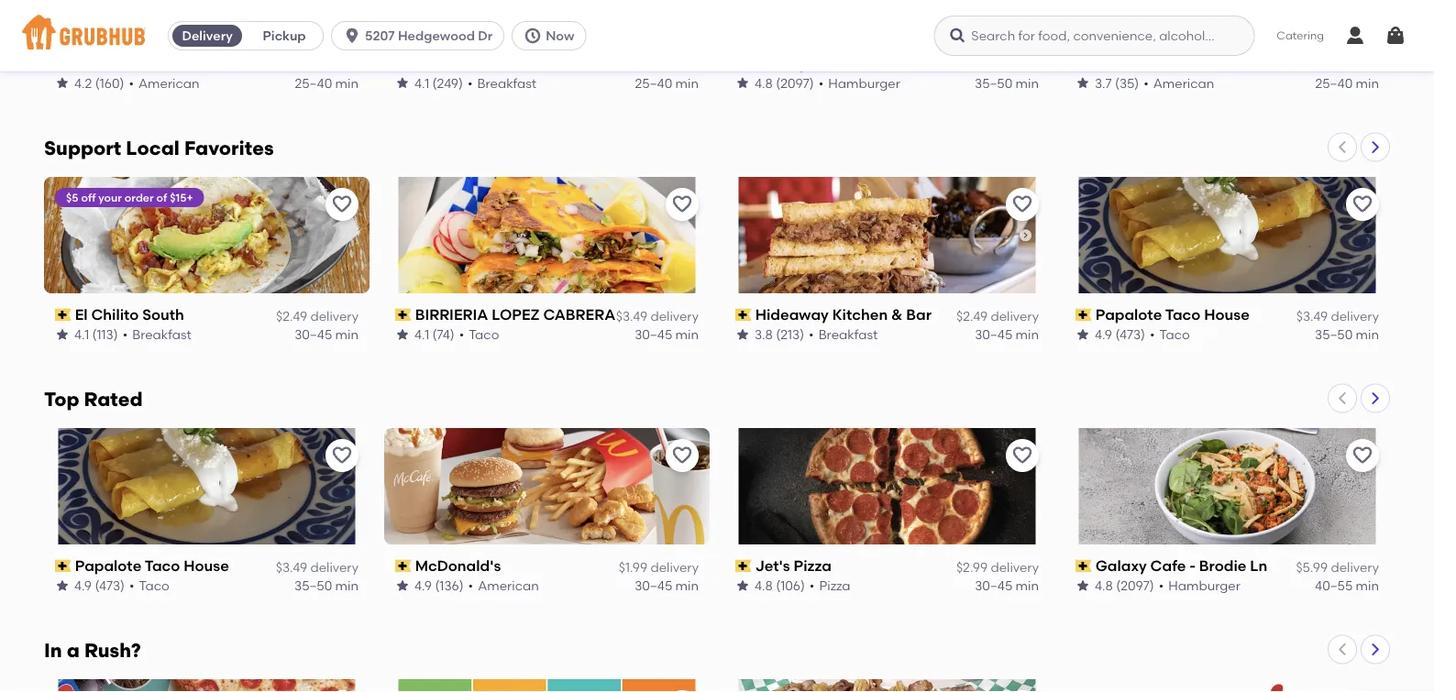 Task type: vqa. For each thing, say whether or not it's contained in the screenshot.
Seattle, Wa button
no



Task type: describe. For each thing, give the bounding box(es) containing it.
rush?
[[84, 639, 141, 662]]

4.9 for mcdonald's logo
[[415, 578, 432, 593]]

2 horizontal spatial save this restaurant image
[[1352, 193, 1374, 215]]

(473) for 'papalote taco house logo' for save this restaurant icon to the left
[[95, 578, 125, 593]]

4.1 for chick-fil-a
[[415, 75, 429, 91]]

4.8 (106)
[[755, 578, 805, 593]]

delivery
[[182, 28, 233, 44]]

brodie for 40–55
[[1200, 557, 1247, 575]]

svg image
[[524, 27, 542, 45]]

galaxy for 35–50 min
[[756, 54, 807, 72]]

caret right icon image for favorites
[[1369, 140, 1383, 155]]

$2.49 for hideaway kitchen & bar
[[957, 308, 988, 323]]

0 horizontal spatial • taco
[[129, 578, 169, 593]]

in a rush?
[[44, 639, 141, 662]]

pizza for • pizza
[[820, 578, 851, 593]]

5207 hedgewood dr button
[[331, 21, 512, 50]]

rated
[[84, 388, 143, 411]]

a
[[142, 54, 153, 72]]

chilito
[[91, 306, 139, 324]]

$5
[[66, 191, 78, 204]]

ln for 35–50
[[910, 54, 928, 72]]

off
[[81, 191, 96, 204]]

0 vertical spatial house
[[1205, 306, 1250, 324]]

5207
[[365, 28, 395, 44]]

3.7
[[1095, 75, 1112, 91]]

$2.49 delivery for el chilito south
[[276, 308, 359, 323]]

hideaway kitchen & bar
[[756, 306, 932, 324]]

local
[[126, 136, 180, 160]]

4.1 (249)
[[415, 75, 463, 91]]

0 horizontal spatial house
[[184, 557, 229, 575]]

1 horizontal spatial • breakfast
[[468, 75, 537, 91]]

(249)
[[433, 75, 463, 91]]

el
[[75, 306, 88, 324]]

1 horizontal spatial • taco
[[459, 326, 499, 342]]

galaxy for 40–55 min
[[1096, 557, 1147, 575]]

cabrera
[[543, 306, 616, 324]]

• american for 3.7 (35)
[[1144, 75, 1215, 91]]

40–55 min
[[1316, 578, 1380, 593]]

lopez
[[492, 306, 540, 324]]

american for 4.9 (136)
[[478, 578, 539, 593]]

hamburger for 40–55
[[1169, 578, 1241, 593]]

30–45 for south
[[295, 326, 332, 342]]

25–40 for chick-fil-a
[[295, 75, 332, 91]]

1 horizontal spatial 35–50
[[975, 75, 1013, 91]]

5207 hedgewood dr
[[365, 28, 493, 44]]

(35)
[[1115, 75, 1140, 91]]

taco for birrieria lopez cabrera logo
[[469, 326, 499, 342]]

now button
[[512, 21, 594, 50]]

4.1 (74)
[[415, 326, 455, 342]]

your
[[98, 191, 122, 204]]

hedgewood
[[398, 28, 475, 44]]

4.8 for mcdonald's
[[755, 75, 773, 91]]

south
[[142, 306, 184, 324]]

subscription pass image for "hideaway kitchen & bar logo" at the right top
[[736, 308, 752, 321]]

galaxy cafe - brodie ln for 35–50 min
[[756, 54, 928, 72]]

order
[[125, 191, 154, 204]]

$5.99 for 35–50
[[956, 56, 988, 72]]

• breakfast for hideaway kitchen & bar
[[809, 326, 878, 342]]

$2.49 delivery for hideaway kitchen & bar
[[957, 308, 1039, 323]]

1 horizontal spatial breakfast
[[477, 75, 537, 91]]

subscription pass image for mcdonald's logo
[[395, 559, 412, 572]]

cafe for 40–55 min
[[1151, 557, 1186, 575]]

7-eleven logo image
[[58, 679, 355, 693]]

25–40 min for mcdonald's
[[1316, 75, 1380, 91]]

(160)
[[95, 75, 124, 91]]

jet's
[[756, 557, 790, 575]]

35–50 min for save this restaurant icon to the left
[[294, 578, 359, 593]]

40–55
[[1316, 578, 1353, 593]]

hideaway kitchen & bar logo image
[[739, 177, 1036, 293]]

$3.49 delivery for save this restaurant icon to the left
[[276, 559, 359, 575]]

(74)
[[433, 326, 455, 342]]

30–45 min for &
[[975, 326, 1039, 342]]

american for 3.7 (35)
[[1154, 75, 1215, 91]]

$2.49 for el chilito south
[[276, 308, 307, 323]]

4.9 for 'papalote taco house logo' for save this restaurant icon to the left
[[74, 578, 92, 593]]

$1.99 for 25–40
[[1300, 56, 1328, 72]]

pizza for jet's pizza
[[794, 557, 832, 575]]

$1.99 for 30–45
[[619, 559, 648, 575]]

2 25–40 from the left
[[635, 75, 673, 91]]

1 horizontal spatial save this restaurant image
[[671, 193, 694, 215]]

3.7 (35)
[[1095, 75, 1140, 91]]

delivery button
[[169, 21, 246, 50]]

$2.99 delivery
[[957, 559, 1039, 575]]

dunkin'
[[415, 54, 469, 72]]

0 horizontal spatial save this restaurant image
[[331, 445, 353, 467]]

support local favorites
[[44, 136, 274, 160]]

now
[[546, 28, 575, 44]]

of
[[156, 191, 167, 204]]

0 vertical spatial 35–50 min
[[975, 75, 1039, 91]]

30–45 for cabrera
[[635, 326, 673, 342]]

grubhub goods logo image
[[384, 679, 710, 693]]

$1.99 delivery for 25–40
[[1300, 56, 1380, 72]]

$3.99
[[616, 56, 648, 72]]

0 horizontal spatial $3.49
[[276, 559, 307, 575]]

(113)
[[92, 326, 118, 342]]

$2.49 delivery for chick-fil-a
[[276, 56, 359, 72]]

cafe for 35–50 min
[[811, 54, 846, 72]]

american for 4.2 (160)
[[139, 75, 200, 91]]

(106)
[[776, 578, 805, 593]]

&
[[892, 306, 903, 324]]

30–45 min for south
[[295, 326, 359, 342]]

2 horizontal spatial $3.49
[[1297, 308, 1328, 323]]

0 vertical spatial papalote
[[1096, 306, 1163, 324]]

• hamburger for 35–50
[[819, 75, 901, 91]]

2 horizontal spatial 35–50
[[1315, 326, 1353, 342]]

4.1 (113)
[[74, 326, 118, 342]]

Search for food, convenience, alcohol... search field
[[934, 16, 1255, 56]]

4.9 (473) for 'papalote taco house logo' for the rightmost save this restaurant icon
[[1095, 326, 1146, 342]]

(213)
[[776, 326, 805, 342]]

pickup button
[[246, 21, 323, 50]]

25–40 for mcdonald's
[[1316, 75, 1353, 91]]

0 horizontal spatial papalote
[[75, 557, 142, 575]]

4.9 (136)
[[415, 578, 464, 593]]

breakfast for hideaway kitchen & bar
[[819, 326, 878, 342]]

galaxy cafe - brodie ln logo image
[[1065, 428, 1391, 545]]

$2.49 for chick-fil-a
[[276, 56, 307, 72]]

el chilito south
[[75, 306, 184, 324]]

$3.99 delivery
[[616, 56, 699, 72]]

$2.99
[[957, 559, 988, 575]]

4.8 (2097) for 40–55
[[1095, 578, 1155, 593]]

- for 40–55
[[1190, 557, 1196, 575]]

2 caret right icon image from the top
[[1369, 391, 1383, 406]]

la playa logo image
[[739, 679, 1036, 693]]



Task type: locate. For each thing, give the bounding box(es) containing it.
4.2 (160)
[[74, 75, 124, 91]]

2 vertical spatial caret right icon image
[[1369, 643, 1383, 657]]

a
[[67, 639, 80, 662]]

1 horizontal spatial $5.99 delivery
[[1297, 559, 1380, 575]]

0 horizontal spatial (2097)
[[776, 75, 814, 91]]

1 vertical spatial mcdonald's
[[415, 557, 501, 575]]

svg image
[[1345, 25, 1367, 47], [1385, 25, 1407, 47], [343, 27, 362, 45], [949, 27, 967, 45]]

pizza up • pizza
[[794, 557, 832, 575]]

save this restaurant image for galaxy
[[1352, 445, 1374, 467]]

2 vertical spatial caret left icon image
[[1336, 643, 1350, 657]]

house
[[1205, 306, 1250, 324], [184, 557, 229, 575]]

1 horizontal spatial 35–50 min
[[975, 75, 1039, 91]]

2 vertical spatial 35–50
[[294, 578, 332, 593]]

breakfast for el chilito south
[[132, 326, 191, 342]]

4.8
[[755, 75, 773, 91], [755, 578, 773, 593], [1095, 578, 1114, 593]]

1 horizontal spatial (2097)
[[1117, 578, 1155, 593]]

$1.99
[[1300, 56, 1328, 72], [619, 559, 648, 575]]

4.1 for el chilito south
[[415, 326, 429, 342]]

$1.99 delivery
[[1300, 56, 1380, 72], [619, 559, 699, 575]]

0 horizontal spatial hamburger
[[829, 75, 901, 91]]

0 horizontal spatial $5.99
[[956, 56, 988, 72]]

1 vertical spatial caret left icon image
[[1336, 391, 1350, 406]]

wendy's logo image
[[1065, 679, 1391, 693]]

35–50 min
[[975, 75, 1039, 91], [1315, 326, 1380, 342], [294, 578, 359, 593]]

30–45 min for cabrera
[[635, 326, 699, 342]]

1 vertical spatial -
[[1190, 557, 1196, 575]]

• american right (35)
[[1144, 75, 1215, 91]]

svg image inside the 5207 hedgewood dr button
[[343, 27, 362, 45]]

2 25–40 min from the left
[[635, 75, 699, 91]]

30–45 for &
[[975, 326, 1013, 342]]

1 horizontal spatial american
[[478, 578, 539, 593]]

$15+
[[170, 191, 193, 204]]

25–40 down the $3.99 delivery
[[635, 75, 673, 91]]

1 horizontal spatial $5.99
[[1297, 559, 1328, 575]]

chick-fil-a
[[75, 54, 153, 72]]

in
[[44, 639, 62, 662]]

25–40 min down the $3.99 delivery
[[635, 75, 699, 91]]

1 caret left icon image from the top
[[1336, 140, 1350, 155]]

hamburger for 35–50
[[829, 75, 901, 91]]

1 vertical spatial 4.8 (2097)
[[1095, 578, 1155, 593]]

mcdonald's for (35)
[[1096, 54, 1182, 72]]

hideaway
[[756, 306, 829, 324]]

galaxy cafe - brodie ln for 40–55 min
[[1096, 557, 1268, 575]]

$1.99 delivery for 30–45
[[619, 559, 699, 575]]

0 vertical spatial caret right icon image
[[1369, 140, 1383, 155]]

4.1 down el on the left of the page
[[74, 326, 89, 342]]

0 vertical spatial pizza
[[794, 557, 832, 575]]

1 horizontal spatial • hamburger
[[1159, 578, 1241, 593]]

subscription pass image for el chilito south logo at the top of the page
[[55, 308, 71, 321]]

papalote taco house logo image
[[1079, 177, 1376, 293], [58, 428, 355, 545]]

0 horizontal spatial brodie
[[859, 54, 907, 72]]

• american down a
[[129, 75, 200, 91]]

1 vertical spatial (473)
[[95, 578, 125, 593]]

caret left icon image
[[1336, 140, 1350, 155], [1336, 391, 1350, 406], [1336, 643, 1350, 657]]

35–50
[[975, 75, 1013, 91], [1315, 326, 1353, 342], [294, 578, 332, 593]]

• pizza
[[810, 578, 851, 593]]

papalote
[[1096, 306, 1163, 324], [75, 557, 142, 575]]

4.2
[[74, 75, 92, 91]]

el chilito south logo image
[[44, 177, 370, 293]]

$5.99 delivery for 35–50
[[956, 56, 1039, 72]]

0 horizontal spatial -
[[850, 54, 856, 72]]

2 horizontal spatial • taco
[[1150, 326, 1190, 342]]

• hamburger
[[819, 75, 901, 91], [1159, 578, 1241, 593]]

caret right icon image
[[1369, 140, 1383, 155], [1369, 391, 1383, 406], [1369, 643, 1383, 657]]

catering
[[1277, 29, 1325, 42]]

mcdonald's logo image
[[384, 428, 710, 545]]

subscription pass image for birrieria lopez cabrera logo
[[395, 308, 412, 321]]

jet's pizza logo image
[[739, 428, 1036, 545]]

brodie
[[859, 54, 907, 72], [1200, 557, 1247, 575]]

mcdonald's for (136)
[[415, 557, 501, 575]]

0 vertical spatial (2097)
[[776, 75, 814, 91]]

4.9
[[1095, 326, 1113, 342], [74, 578, 92, 593], [415, 578, 432, 593]]

4.9 for 'papalote taco house logo' for the rightmost save this restaurant icon
[[1095, 326, 1113, 342]]

0 vertical spatial papalote taco house logo image
[[1079, 177, 1376, 293]]

2 horizontal spatial breakfast
[[819, 326, 878, 342]]

3 caret right icon image from the top
[[1369, 643, 1383, 657]]

1 vertical spatial brodie
[[1200, 557, 1247, 575]]

dr
[[478, 28, 493, 44]]

chick-
[[75, 54, 123, 72]]

2 horizontal spatial $3.49 delivery
[[1297, 308, 1380, 323]]

cafe
[[811, 54, 846, 72], [1151, 557, 1186, 575]]

25–40 min down catering button
[[1316, 75, 1380, 91]]

3 25–40 min from the left
[[1316, 75, 1380, 91]]

0 horizontal spatial 35–50
[[294, 578, 332, 593]]

ln
[[910, 54, 928, 72], [1251, 557, 1268, 575]]

• breakfast
[[468, 75, 537, 91], [123, 326, 191, 342], [809, 326, 878, 342]]

3.8
[[755, 326, 773, 342]]

30–45 min
[[295, 326, 359, 342], [635, 326, 699, 342], [975, 326, 1039, 342], [635, 578, 699, 593], [975, 578, 1039, 593]]

1 vertical spatial $5.99 delivery
[[1297, 559, 1380, 575]]

• hamburger for 40–55
[[1159, 578, 1241, 593]]

25–40 min for chick-fil-a
[[295, 75, 359, 91]]

4.1 left (74)
[[415, 326, 429, 342]]

0 vertical spatial 4.9 (473)
[[1095, 326, 1146, 342]]

• american for 4.2 (160)
[[129, 75, 200, 91]]

• taco
[[459, 326, 499, 342], [1150, 326, 1190, 342], [129, 578, 169, 593]]

4.1 left "(249)"
[[415, 75, 429, 91]]

bar
[[907, 306, 932, 324]]

1 horizontal spatial galaxy
[[1096, 557, 1147, 575]]

fil-
[[123, 54, 142, 72]]

2 caret left icon image from the top
[[1336, 391, 1350, 406]]

american down a
[[139, 75, 200, 91]]

1 horizontal spatial brodie
[[1200, 557, 1247, 575]]

0 horizontal spatial $3.49 delivery
[[276, 559, 359, 575]]

mcdonald's up (35)
[[1096, 54, 1182, 72]]

25–40 down catering button
[[1316, 75, 1353, 91]]

$5.99
[[956, 56, 988, 72], [1297, 559, 1328, 575]]

0 horizontal spatial mcdonald's
[[415, 557, 501, 575]]

kitchen
[[833, 306, 888, 324]]

american right (136)
[[478, 578, 539, 593]]

$5.99 delivery for 40–55
[[1297, 559, 1380, 575]]

taco for 'papalote taco house logo' for the rightmost save this restaurant icon
[[1160, 326, 1190, 342]]

breakfast
[[477, 75, 537, 91], [132, 326, 191, 342], [819, 326, 878, 342]]

caret left icon image for rush?
[[1336, 643, 1350, 657]]

4.1
[[415, 75, 429, 91], [74, 326, 89, 342], [415, 326, 429, 342]]

4.8 for galaxy cafe - brodie ln
[[755, 578, 773, 593]]

ln for 40–55
[[1251, 557, 1268, 575]]

0 vertical spatial brodie
[[859, 54, 907, 72]]

2 horizontal spatial • breakfast
[[809, 326, 878, 342]]

1 horizontal spatial cafe
[[1151, 557, 1186, 575]]

0 vertical spatial • hamburger
[[819, 75, 901, 91]]

save this restaurant image
[[671, 193, 694, 215], [1352, 193, 1374, 215], [331, 445, 353, 467]]

save this restaurant button
[[326, 188, 359, 221], [666, 188, 699, 221], [1006, 188, 1039, 221], [1347, 188, 1380, 221], [326, 439, 359, 472], [666, 439, 699, 472], [1006, 439, 1039, 472], [1347, 439, 1380, 472]]

•
[[129, 75, 134, 91], [468, 75, 473, 91], [819, 75, 824, 91], [1144, 75, 1149, 91], [123, 326, 128, 342], [459, 326, 464, 342], [809, 326, 814, 342], [1150, 326, 1155, 342], [129, 578, 134, 593], [468, 578, 473, 593], [810, 578, 815, 593], [1159, 578, 1164, 593]]

birrieria lopez cabrera logo image
[[399, 177, 696, 293]]

1 horizontal spatial mcdonald's
[[1096, 54, 1182, 72]]

0 vertical spatial galaxy cafe - brodie ln
[[756, 54, 928, 72]]

1 horizontal spatial $1.99 delivery
[[1300, 56, 1380, 72]]

pizza
[[794, 557, 832, 575], [820, 578, 851, 593]]

• american right (136)
[[468, 578, 539, 593]]

1 horizontal spatial galaxy cafe - brodie ln
[[1096, 557, 1268, 575]]

1 horizontal spatial 4.9
[[415, 578, 432, 593]]

mcdonald's
[[1096, 54, 1182, 72], [415, 557, 501, 575]]

• american for 4.9 (136)
[[468, 578, 539, 593]]

2 horizontal spatial american
[[1154, 75, 1215, 91]]

caret right icon image for rush?
[[1369, 643, 1383, 657]]

1 vertical spatial • hamburger
[[1159, 578, 1241, 593]]

0 vertical spatial caret left icon image
[[1336, 140, 1350, 155]]

birrieria
[[415, 306, 488, 324]]

0 horizontal spatial • breakfast
[[123, 326, 191, 342]]

2 horizontal spatial • american
[[1144, 75, 1215, 91]]

taco
[[1166, 306, 1201, 324], [469, 326, 499, 342], [1160, 326, 1190, 342], [145, 557, 180, 575], [139, 578, 169, 593]]

breakfast down hideaway kitchen & bar
[[819, 326, 878, 342]]

papalote taco house logo image for the rightmost save this restaurant icon
[[1079, 177, 1376, 293]]

1 horizontal spatial $3.49 delivery
[[616, 308, 699, 323]]

$3.49 delivery
[[616, 308, 699, 323], [1297, 308, 1380, 323], [276, 559, 359, 575]]

save this restaurant image
[[331, 193, 353, 215], [1012, 193, 1034, 215], [671, 445, 694, 467], [1012, 445, 1034, 467], [1352, 445, 1374, 467]]

0 vertical spatial mcdonald's
[[1096, 54, 1182, 72]]

25–40 down pickup
[[295, 75, 332, 91]]

4.8 (2097) for 35–50
[[755, 75, 814, 91]]

35–50 min for the rightmost save this restaurant icon
[[1315, 326, 1380, 342]]

0 vertical spatial $5.99
[[956, 56, 988, 72]]

2 horizontal spatial 35–50 min
[[1315, 326, 1380, 342]]

(2097) for 35–50
[[776, 75, 814, 91]]

4.9 (473)
[[1095, 326, 1146, 342], [74, 578, 125, 593]]

0 horizontal spatial 35–50 min
[[294, 578, 359, 593]]

0 horizontal spatial $1.99
[[619, 559, 648, 575]]

(2097)
[[776, 75, 814, 91], [1117, 578, 1155, 593]]

breakfast down south
[[132, 326, 191, 342]]

1 vertical spatial $1.99
[[619, 559, 648, 575]]

1 vertical spatial galaxy
[[1096, 557, 1147, 575]]

-
[[850, 54, 856, 72], [1190, 557, 1196, 575]]

1 25–40 from the left
[[295, 75, 332, 91]]

0 horizontal spatial ln
[[910, 54, 928, 72]]

0 vertical spatial $1.99
[[1300, 56, 1328, 72]]

0 horizontal spatial • american
[[129, 75, 200, 91]]

papalote taco house
[[1096, 306, 1250, 324], [75, 557, 229, 575]]

0 vertical spatial ln
[[910, 54, 928, 72]]

1 horizontal spatial hamburger
[[1169, 578, 1241, 593]]

1 vertical spatial papalote
[[75, 557, 142, 575]]

0 horizontal spatial $5.99 delivery
[[956, 56, 1039, 72]]

pizza right (106)
[[820, 578, 851, 593]]

1 vertical spatial (2097)
[[1117, 578, 1155, 593]]

papalote taco house for save this restaurant icon to the left
[[75, 557, 229, 575]]

main navigation navigation
[[0, 0, 1435, 72]]

0 horizontal spatial breakfast
[[132, 326, 191, 342]]

favorites
[[184, 136, 274, 160]]

mcdonald's up (136)
[[415, 557, 501, 575]]

0 horizontal spatial american
[[139, 75, 200, 91]]

min
[[335, 75, 359, 91], [676, 75, 699, 91], [1016, 75, 1039, 91], [1356, 75, 1380, 91], [335, 326, 359, 342], [676, 326, 699, 342], [1016, 326, 1039, 342], [1356, 326, 1380, 342], [335, 578, 359, 593], [676, 578, 699, 593], [1016, 578, 1039, 593], [1356, 578, 1380, 593]]

0 horizontal spatial $1.99 delivery
[[619, 559, 699, 575]]

american right (35)
[[1154, 75, 1215, 91]]

save this restaurant image for hideaway
[[1012, 193, 1034, 215]]

$2.49 delivery
[[276, 56, 359, 72], [276, 308, 359, 323], [957, 308, 1039, 323]]

jet's pizza
[[756, 557, 832, 575]]

1 vertical spatial caret right icon image
[[1369, 391, 1383, 406]]

• breakfast down dr
[[468, 75, 537, 91]]

2 horizontal spatial 25–40
[[1316, 75, 1353, 91]]

$3.49 delivery for the middle save this restaurant icon
[[616, 308, 699, 323]]

caret left icon image for favorites
[[1336, 140, 1350, 155]]

subscription pass image
[[736, 57, 752, 70], [55, 308, 71, 321], [395, 308, 412, 321], [736, 308, 752, 321], [395, 559, 412, 572], [1076, 559, 1092, 572]]

1 horizontal spatial papalote taco house
[[1096, 306, 1250, 324]]

save this restaurant image for jet's
[[1012, 445, 1034, 467]]

star icon image
[[55, 76, 70, 90], [395, 76, 410, 90], [736, 76, 750, 90], [1076, 76, 1091, 90], [55, 327, 70, 342], [395, 327, 410, 342], [736, 327, 750, 342], [1076, 327, 1091, 342], [55, 578, 70, 593], [395, 578, 410, 593], [736, 578, 750, 593], [1076, 578, 1091, 593]]

(473)
[[1116, 326, 1146, 342], [95, 578, 125, 593]]

2 vertical spatial 35–50 min
[[294, 578, 359, 593]]

subscription pass image
[[55, 57, 71, 70], [1076, 57, 1092, 70], [1076, 308, 1092, 321], [55, 559, 71, 572], [736, 559, 752, 572]]

papalote taco house logo image for save this restaurant icon to the left
[[58, 428, 355, 545]]

1 horizontal spatial $3.49
[[616, 308, 648, 323]]

1 caret right icon image from the top
[[1369, 140, 1383, 155]]

papalote taco house for the rightmost save this restaurant icon
[[1096, 306, 1250, 324]]

support
[[44, 136, 121, 160]]

catering button
[[1264, 15, 1337, 57]]

0 horizontal spatial 4.8 (2097)
[[755, 75, 814, 91]]

hamburger
[[829, 75, 901, 91], [1169, 578, 1241, 593]]

1 vertical spatial galaxy cafe - brodie ln
[[1096, 557, 1268, 575]]

(2097) for 40–55
[[1117, 578, 1155, 593]]

$5.99 for 40–55
[[1297, 559, 1328, 575]]

3.8 (213)
[[755, 326, 805, 342]]

1 vertical spatial ln
[[1251, 557, 1268, 575]]

• breakfast down hideaway kitchen & bar
[[809, 326, 878, 342]]

1 vertical spatial papalote taco house logo image
[[58, 428, 355, 545]]

0 vertical spatial cafe
[[811, 54, 846, 72]]

subscription pass image for "galaxy cafe - brodie ln logo"
[[1076, 559, 1092, 572]]

(473) for 'papalote taco house logo' for the rightmost save this restaurant icon
[[1116, 326, 1146, 342]]

1 horizontal spatial 4.8 (2097)
[[1095, 578, 1155, 593]]

taco for 'papalote taco house logo' for save this restaurant icon to the left
[[139, 578, 169, 593]]

2 horizontal spatial 4.9
[[1095, 326, 1113, 342]]

3 caret left icon image from the top
[[1336, 643, 1350, 657]]

4.9 (473) for 'papalote taco house logo' for save this restaurant icon to the left
[[74, 578, 125, 593]]

1 horizontal spatial ln
[[1251, 557, 1268, 575]]

1 horizontal spatial -
[[1190, 557, 1196, 575]]

birrieria lopez cabrera
[[415, 306, 616, 324]]

1 25–40 min from the left
[[295, 75, 359, 91]]

• breakfast down south
[[123, 326, 191, 342]]

0 horizontal spatial (473)
[[95, 578, 125, 593]]

$5 off your order of $15+
[[66, 191, 193, 204]]

25–40 min down pickup
[[295, 75, 359, 91]]

1 vertical spatial 4.9 (473)
[[74, 578, 125, 593]]

top
[[44, 388, 79, 411]]

$3.49 delivery for the rightmost save this restaurant icon
[[1297, 308, 1380, 323]]

$3.49
[[616, 308, 648, 323], [1297, 308, 1328, 323], [276, 559, 307, 575]]

1 vertical spatial cafe
[[1151, 557, 1186, 575]]

0 horizontal spatial papalote taco house logo image
[[58, 428, 355, 545]]

0 horizontal spatial 4.9
[[74, 578, 92, 593]]

25–40
[[295, 75, 332, 91], [635, 75, 673, 91], [1316, 75, 1353, 91]]

0 horizontal spatial 25–40
[[295, 75, 332, 91]]

top rated
[[44, 388, 143, 411]]

breakfast down dr
[[477, 75, 537, 91]]

pickup
[[263, 28, 306, 44]]

$5.99 delivery
[[956, 56, 1039, 72], [1297, 559, 1380, 575]]

1 horizontal spatial 25–40 min
[[635, 75, 699, 91]]

3 25–40 from the left
[[1316, 75, 1353, 91]]

0 horizontal spatial cafe
[[811, 54, 846, 72]]

• breakfast for el chilito south
[[123, 326, 191, 342]]

(136)
[[435, 578, 464, 593]]

brodie for 35–50
[[859, 54, 907, 72]]

delivery
[[310, 56, 359, 72], [651, 56, 699, 72], [991, 56, 1039, 72], [1331, 56, 1380, 72], [310, 308, 359, 323], [651, 308, 699, 323], [991, 308, 1039, 323], [1331, 308, 1380, 323], [310, 559, 359, 575], [651, 559, 699, 575], [991, 559, 1039, 575], [1331, 559, 1380, 575]]

- for 35–50
[[850, 54, 856, 72]]

0 vertical spatial hamburger
[[829, 75, 901, 91]]



